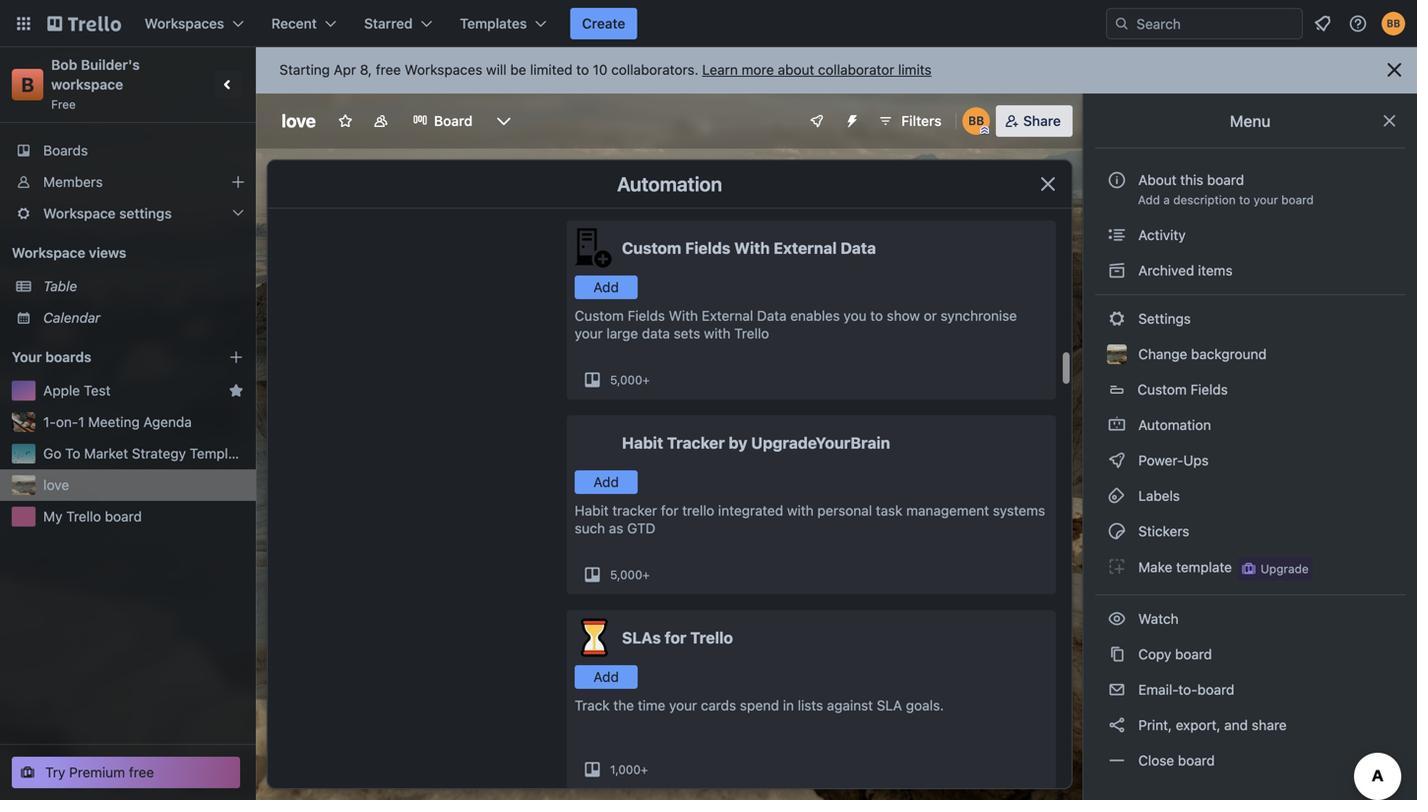 Task type: locate. For each thing, give the bounding box(es) containing it.
1 vertical spatial with
[[787, 503, 814, 519]]

starred icon image
[[228, 383, 244, 399]]

1 horizontal spatial with
[[787, 503, 814, 519]]

1
[[78, 414, 84, 430]]

0 horizontal spatial love
[[43, 477, 69, 493]]

habit tracker by upgradeyourbrain
[[622, 434, 891, 452]]

sm image
[[1108, 225, 1127, 245], [1108, 261, 1127, 281], [1108, 309, 1127, 329], [1108, 451, 1127, 471], [1108, 486, 1127, 506], [1108, 609, 1127, 629], [1108, 645, 1127, 665], [1108, 680, 1127, 700], [1108, 751, 1127, 771]]

sm image inside email-to-board link
[[1108, 680, 1127, 700]]

external up 'enables'
[[774, 239, 837, 257]]

sm image inside power-ups link
[[1108, 451, 1127, 471]]

1 vertical spatial your
[[575, 325, 603, 342]]

upgrade button
[[1238, 557, 1313, 581]]

0 horizontal spatial your
[[575, 325, 603, 342]]

1 horizontal spatial your
[[669, 698, 698, 714]]

0 vertical spatial love
[[282, 110, 316, 131]]

fields down the change background
[[1191, 382, 1229, 398]]

1 vertical spatial with
[[669, 308, 698, 324]]

habit up such
[[575, 503, 609, 519]]

for inside the habit tracker for trello integrated with personal task management systems such as gtd
[[661, 503, 679, 519]]

for left trello
[[661, 503, 679, 519]]

starred
[[364, 15, 413, 32]]

fields
[[686, 239, 731, 257], [628, 308, 665, 324], [1191, 382, 1229, 398]]

sm image for close board
[[1108, 751, 1127, 771]]

board up "activity" link
[[1282, 193, 1314, 207]]

sm image for labels
[[1108, 486, 1127, 506]]

external down custom fields with external data
[[702, 308, 754, 324]]

+ down time
[[641, 763, 648, 777]]

1 vertical spatial trello
[[66, 509, 101, 525]]

trello right my
[[66, 509, 101, 525]]

2 vertical spatial fields
[[1191, 382, 1229, 398]]

1 5,000 from the top
[[610, 373, 643, 387]]

with up the sets
[[669, 308, 698, 324]]

labels
[[1135, 488, 1181, 504]]

starred button
[[353, 8, 444, 39]]

fields for custom fields with external data enables you to show or synchronise your large data sets with trello
[[628, 308, 665, 324]]

to left the 10
[[577, 62, 589, 78]]

trello right the sets
[[735, 325, 770, 342]]

to up "activity" link
[[1240, 193, 1251, 207]]

sm image left email-
[[1108, 680, 1127, 700]]

with inside the habit tracker for trello integrated with personal task management systems such as gtd
[[787, 503, 814, 519]]

0 horizontal spatial fields
[[628, 308, 665, 324]]

custom for custom fields with external data enables you to show or synchronise your large data sets with trello
[[575, 308, 624, 324]]

my
[[43, 509, 63, 525]]

spend
[[740, 698, 780, 714]]

tracker
[[667, 434, 725, 452]]

Board name text field
[[272, 105, 326, 137]]

0 vertical spatial for
[[661, 503, 679, 519]]

with left personal
[[787, 503, 814, 519]]

export,
[[1176, 717, 1221, 734]]

to inside 'custom fields with external data enables you to show or synchronise your large data sets with trello'
[[871, 308, 883, 324]]

5,000 down as
[[610, 568, 643, 582]]

5,000 + for habit tracker by upgradeyourbrain
[[610, 568, 650, 582]]

0 horizontal spatial data
[[757, 308, 787, 324]]

workspace
[[43, 205, 116, 222], [12, 245, 85, 261]]

2 5,000 from the top
[[610, 568, 643, 582]]

strategy
[[132, 446, 186, 462]]

sm image left close
[[1108, 751, 1127, 771]]

1 vertical spatial fields
[[628, 308, 665, 324]]

0 horizontal spatial to
[[577, 62, 589, 78]]

0 vertical spatial 5,000 +
[[610, 373, 650, 387]]

custom fields
[[1138, 382, 1229, 398]]

trello inside 'custom fields with external data enables you to show or synchronise your large data sets with trello'
[[735, 325, 770, 342]]

data
[[642, 325, 670, 342]]

2 vertical spatial your
[[669, 698, 698, 714]]

limited
[[530, 62, 573, 78]]

print, export, and share
[[1135, 717, 1287, 734]]

builder's
[[81, 57, 140, 73]]

workspace up 'table'
[[12, 245, 85, 261]]

power-ups link
[[1096, 445, 1406, 477]]

free right premium
[[129, 765, 154, 781]]

add button for habit
[[575, 471, 638, 494]]

0 vertical spatial custom
[[622, 239, 682, 257]]

sm image for make template
[[1108, 557, 1127, 577]]

custom up "data"
[[622, 239, 682, 257]]

be
[[511, 62, 527, 78]]

1 horizontal spatial external
[[774, 239, 837, 257]]

trello up cards
[[691, 629, 733, 647]]

apple test
[[43, 383, 111, 399]]

love inside text field
[[282, 110, 316, 131]]

1-
[[43, 414, 56, 430]]

sm image inside labels link
[[1108, 486, 1127, 506]]

go
[[43, 446, 61, 462]]

data up 'you'
[[841, 239, 877, 257]]

data inside 'custom fields with external data enables you to show or synchronise your large data sets with trello'
[[757, 308, 787, 324]]

habit for habit tracker by upgradeyourbrain
[[622, 434, 664, 452]]

sm image left archived at the right
[[1108, 261, 1127, 281]]

0 vertical spatial automation
[[617, 172, 723, 195]]

habit inside the habit tracker for trello integrated with personal task management systems such as gtd
[[575, 503, 609, 519]]

slas for trello
[[622, 629, 733, 647]]

2 sm image from the top
[[1108, 522, 1127, 542]]

board up print, export, and share
[[1198, 682, 1235, 698]]

upgradeyourbrain
[[752, 434, 891, 452]]

copy board link
[[1096, 639, 1406, 671]]

0 vertical spatial external
[[774, 239, 837, 257]]

2 vertical spatial custom
[[1138, 382, 1187, 398]]

sm image inside "copy board" link
[[1108, 645, 1127, 665]]

2 horizontal spatial fields
[[1191, 382, 1229, 398]]

sm image left 'power-'
[[1108, 451, 1127, 471]]

1 vertical spatial external
[[702, 308, 754, 324]]

fields inside button
[[1191, 382, 1229, 398]]

to inside about this board add a description to your board
[[1240, 193, 1251, 207]]

external inside 'custom fields with external data enables you to show or synchronise your large data sets with trello'
[[702, 308, 754, 324]]

1 add button from the top
[[575, 276, 638, 299]]

board down love link
[[105, 509, 142, 525]]

7 sm image from the top
[[1108, 645, 1127, 665]]

0 horizontal spatial with
[[669, 308, 698, 324]]

sm image left activity at the right
[[1108, 225, 1127, 245]]

2 vertical spatial +
[[641, 763, 648, 777]]

for
[[661, 503, 679, 519], [665, 629, 687, 647]]

workspaces up "workspace navigation collapse icon"
[[145, 15, 224, 32]]

sm image inside watch link
[[1108, 609, 1127, 629]]

with right the sets
[[704, 325, 731, 342]]

2 5,000 + from the top
[[610, 568, 650, 582]]

activity link
[[1096, 220, 1406, 251]]

love left star or unstar board image
[[282, 110, 316, 131]]

4 sm image from the top
[[1108, 716, 1127, 735]]

0 vertical spatial with
[[735, 239, 770, 257]]

0 vertical spatial trello
[[735, 325, 770, 342]]

watch
[[1135, 611, 1183, 627]]

sm image inside print, export, and share link
[[1108, 716, 1127, 735]]

sm image left watch at the right
[[1108, 609, 1127, 629]]

sm image inside "activity" link
[[1108, 225, 1127, 245]]

1 vertical spatial to
[[1240, 193, 1251, 207]]

0 vertical spatial your
[[1254, 193, 1279, 207]]

make
[[1139, 559, 1173, 576]]

board inside email-to-board link
[[1198, 682, 1235, 698]]

2 add button from the top
[[575, 471, 638, 494]]

goals.
[[906, 698, 944, 714]]

0 vertical spatial habit
[[622, 434, 664, 452]]

you
[[844, 308, 867, 324]]

1 horizontal spatial to
[[871, 308, 883, 324]]

5,000 +
[[610, 373, 650, 387], [610, 568, 650, 582]]

2 vertical spatial add button
[[575, 666, 638, 689]]

views
[[89, 245, 126, 261]]

sm image for print, export, and share
[[1108, 716, 1127, 735]]

bob builder's workspace free
[[51, 57, 143, 111]]

sm image left "labels"
[[1108, 486, 1127, 506]]

sm image left copy
[[1108, 645, 1127, 665]]

add button up track
[[575, 666, 638, 689]]

share button
[[996, 105, 1073, 137]]

+ down "data"
[[643, 373, 650, 387]]

custom inside 'custom fields with external data enables you to show or synchronise your large data sets with trello'
[[575, 308, 624, 324]]

2 vertical spatial to
[[871, 308, 883, 324]]

share
[[1024, 113, 1061, 129]]

+ for custom
[[643, 373, 650, 387]]

board inside close board link
[[1179, 753, 1216, 769]]

free right 8,
[[376, 62, 401, 78]]

your right time
[[669, 698, 698, 714]]

bob builder's workspace link
[[51, 57, 143, 93]]

print, export, and share link
[[1096, 710, 1406, 741]]

board
[[1208, 172, 1245, 188], [1282, 193, 1314, 207], [105, 509, 142, 525], [1176, 646, 1213, 663], [1198, 682, 1235, 698], [1179, 753, 1216, 769]]

1 vertical spatial workspace
[[12, 245, 85, 261]]

your
[[12, 349, 42, 365]]

1 horizontal spatial habit
[[622, 434, 664, 452]]

3 sm image from the top
[[1108, 557, 1127, 577]]

data for custom fields with external data
[[841, 239, 877, 257]]

sm image inside archived items link
[[1108, 261, 1127, 281]]

1 vertical spatial 5,000
[[610, 568, 643, 582]]

try
[[45, 765, 65, 781]]

table link
[[43, 277, 244, 296]]

slas
[[622, 629, 661, 647]]

0 horizontal spatial free
[[129, 765, 154, 781]]

0 vertical spatial workspace
[[43, 205, 116, 222]]

board up 'to-'
[[1176, 646, 1213, 663]]

1 horizontal spatial with
[[735, 239, 770, 257]]

sm image
[[1108, 416, 1127, 435], [1108, 522, 1127, 542], [1108, 557, 1127, 577], [1108, 716, 1127, 735]]

custom down change
[[1138, 382, 1187, 398]]

1 vertical spatial workspaces
[[405, 62, 483, 78]]

bob builder (bobbuilder40) image
[[963, 107, 990, 135]]

+ for slas
[[641, 763, 648, 777]]

settings link
[[1096, 303, 1406, 335]]

automation link
[[1096, 410, 1406, 441]]

boards link
[[0, 135, 256, 166]]

copy board
[[1135, 646, 1213, 663]]

template
[[190, 446, 248, 462]]

fields inside 'custom fields with external data enables you to show or synchronise your large data sets with trello'
[[628, 308, 665, 324]]

1 vertical spatial add button
[[575, 471, 638, 494]]

this member is an admin of this board. image
[[980, 126, 989, 135]]

5,000 + down large
[[610, 373, 650, 387]]

against
[[827, 698, 873, 714]]

sm image for stickers
[[1108, 522, 1127, 542]]

0 vertical spatial data
[[841, 239, 877, 257]]

with up 'custom fields with external data enables you to show or synchronise your large data sets with trello'
[[735, 239, 770, 257]]

sm image for power-ups
[[1108, 451, 1127, 471]]

0 vertical spatial free
[[376, 62, 401, 78]]

1 vertical spatial love
[[43, 477, 69, 493]]

power ups image
[[809, 113, 825, 129]]

love
[[282, 110, 316, 131], [43, 477, 69, 493]]

0 vertical spatial +
[[643, 373, 650, 387]]

2 horizontal spatial your
[[1254, 193, 1279, 207]]

workspace for workspace views
[[12, 245, 85, 261]]

and
[[1225, 717, 1249, 734]]

0 horizontal spatial with
[[704, 325, 731, 342]]

to right 'you'
[[871, 308, 883, 324]]

workspaces inside dropdown button
[[145, 15, 224, 32]]

2 horizontal spatial to
[[1240, 193, 1251, 207]]

go to market strategy template link
[[43, 444, 248, 464]]

custom
[[622, 239, 682, 257], [575, 308, 624, 324], [1138, 382, 1187, 398]]

1 vertical spatial for
[[665, 629, 687, 647]]

3 add button from the top
[[575, 666, 638, 689]]

add up large
[[594, 279, 619, 295]]

email-to-board link
[[1096, 674, 1406, 706]]

fields for custom fields
[[1191, 382, 1229, 398]]

workspace inside the workspace settings popup button
[[43, 205, 116, 222]]

Search field
[[1130, 9, 1303, 38]]

2 horizontal spatial trello
[[735, 325, 770, 342]]

1 vertical spatial 5,000 +
[[610, 568, 650, 582]]

0 vertical spatial to
[[577, 62, 589, 78]]

1 5,000 + from the top
[[610, 373, 650, 387]]

0 vertical spatial workspaces
[[145, 15, 224, 32]]

1 horizontal spatial fields
[[686, 239, 731, 257]]

custom up large
[[575, 308, 624, 324]]

board inside my trello board link
[[105, 509, 142, 525]]

board up description
[[1208, 172, 1245, 188]]

workspace settings button
[[0, 198, 256, 229]]

apr
[[334, 62, 356, 78]]

your up "activity" link
[[1254, 193, 1279, 207]]

your left large
[[575, 325, 603, 342]]

0 vertical spatial add button
[[575, 276, 638, 299]]

+ for habit
[[643, 568, 650, 582]]

with inside 'custom fields with external data enables you to show or synchronise your large data sets with trello'
[[669, 308, 698, 324]]

2 sm image from the top
[[1108, 261, 1127, 281]]

workspaces
[[145, 15, 224, 32], [405, 62, 483, 78]]

add left a
[[1139, 193, 1161, 207]]

1 vertical spatial automation
[[1135, 417, 1212, 433]]

0 vertical spatial 5,000
[[610, 373, 643, 387]]

1 horizontal spatial trello
[[691, 629, 733, 647]]

board down export,
[[1179, 753, 1216, 769]]

fields up the sets
[[686, 239, 731, 257]]

fields for custom fields with external data
[[686, 239, 731, 257]]

your inside 'custom fields with external data enables you to show or synchronise your large data sets with trello'
[[575, 325, 603, 342]]

5,000 + down gtd at bottom
[[610, 568, 650, 582]]

4 sm image from the top
[[1108, 451, 1127, 471]]

sm image inside the stickers link
[[1108, 522, 1127, 542]]

sm image for settings
[[1108, 309, 1127, 329]]

star or unstar board image
[[338, 113, 354, 129]]

sm image inside automation link
[[1108, 416, 1127, 435]]

try premium free
[[45, 765, 154, 781]]

collaborators.
[[612, 62, 699, 78]]

fields up "data"
[[628, 308, 665, 324]]

custom for custom fields
[[1138, 382, 1187, 398]]

data left 'enables'
[[757, 308, 787, 324]]

starting apr 8, free workspaces will be limited to 10 collaborators. learn more about collaborator limits
[[280, 62, 932, 78]]

5,000 + for custom fields with external data
[[610, 373, 650, 387]]

9 sm image from the top
[[1108, 751, 1127, 771]]

1 horizontal spatial data
[[841, 239, 877, 257]]

1,000
[[610, 763, 641, 777]]

power-ups
[[1135, 452, 1213, 469]]

for right slas
[[665, 629, 687, 647]]

sm image for watch
[[1108, 609, 1127, 629]]

custom inside button
[[1138, 382, 1187, 398]]

boards
[[43, 142, 88, 159]]

add button up large
[[575, 276, 638, 299]]

1 sm image from the top
[[1108, 416, 1127, 435]]

workspace down "members"
[[43, 205, 116, 222]]

add board image
[[228, 350, 244, 365]]

habit for habit tracker for trello integrated with personal task management systems such as gtd
[[575, 503, 609, 519]]

free inside button
[[129, 765, 154, 781]]

time
[[638, 698, 666, 714]]

settings
[[1135, 311, 1192, 327]]

6 sm image from the top
[[1108, 609, 1127, 629]]

agenda
[[143, 414, 192, 430]]

stickers link
[[1096, 516, 1406, 547]]

0 horizontal spatial automation
[[617, 172, 723, 195]]

print,
[[1139, 717, 1173, 734]]

0 horizontal spatial habit
[[575, 503, 609, 519]]

1 vertical spatial habit
[[575, 503, 609, 519]]

0 vertical spatial fields
[[686, 239, 731, 257]]

0 vertical spatial with
[[704, 325, 731, 342]]

2 vertical spatial trello
[[691, 629, 733, 647]]

to
[[65, 446, 80, 462]]

5,000 down large
[[610, 373, 643, 387]]

1 horizontal spatial love
[[282, 110, 316, 131]]

3 sm image from the top
[[1108, 309, 1127, 329]]

table
[[43, 278, 77, 294]]

5,000 for habit tracker by upgradeyourbrain
[[610, 568, 643, 582]]

add up tracker
[[594, 474, 619, 490]]

1 horizontal spatial automation
[[1135, 417, 1212, 433]]

1 sm image from the top
[[1108, 225, 1127, 245]]

1 vertical spatial data
[[757, 308, 787, 324]]

0 horizontal spatial workspaces
[[145, 15, 224, 32]]

1 vertical spatial free
[[129, 765, 154, 781]]

custom for custom fields with external data
[[622, 239, 682, 257]]

limits
[[899, 62, 932, 78]]

1 vertical spatial +
[[643, 568, 650, 582]]

habit
[[622, 434, 664, 452], [575, 503, 609, 519]]

workspaces up "board" 'link'
[[405, 62, 483, 78]]

sm image left settings
[[1108, 309, 1127, 329]]

+ down gtd at bottom
[[643, 568, 650, 582]]

5 sm image from the top
[[1108, 486, 1127, 506]]

0 horizontal spatial external
[[702, 308, 754, 324]]

5,000
[[610, 373, 643, 387], [610, 568, 643, 582]]

sm image inside settings link
[[1108, 309, 1127, 329]]

data
[[841, 239, 877, 257], [757, 308, 787, 324]]

8 sm image from the top
[[1108, 680, 1127, 700]]

habit left tracker
[[622, 434, 664, 452]]

add up track
[[594, 669, 619, 685]]

add button up tracker
[[575, 471, 638, 494]]

love link
[[43, 476, 244, 495]]

love up my
[[43, 477, 69, 493]]

workspace navigation collapse icon image
[[215, 71, 242, 98]]

board inside "copy board" link
[[1176, 646, 1213, 663]]

sm image inside close board link
[[1108, 751, 1127, 771]]

1 vertical spatial custom
[[575, 308, 624, 324]]



Task type: describe. For each thing, give the bounding box(es) containing it.
with for custom fields with external data
[[735, 239, 770, 257]]

automation image
[[837, 105, 864, 133]]

primary element
[[0, 0, 1418, 47]]

1 horizontal spatial workspaces
[[405, 62, 483, 78]]

cards
[[701, 698, 737, 714]]

watch link
[[1096, 604, 1406, 635]]

market
[[84, 446, 128, 462]]

enables
[[791, 308, 840, 324]]

add button for custom
[[575, 276, 638, 299]]

apple
[[43, 383, 80, 399]]

labels link
[[1096, 480, 1406, 512]]

or
[[924, 308, 937, 324]]

large
[[607, 325, 638, 342]]

share
[[1252, 717, 1287, 734]]

synchronise
[[941, 308, 1018, 324]]

task
[[876, 503, 903, 519]]

customize views image
[[494, 111, 514, 131]]

back to home image
[[47, 8, 121, 39]]

such
[[575, 520, 605, 537]]

add inside about this board add a description to your board
[[1139, 193, 1161, 207]]

will
[[486, 62, 507, 78]]

1,000 +
[[610, 763, 648, 777]]

bob
[[51, 57, 77, 73]]

1 horizontal spatial free
[[376, 62, 401, 78]]

trello
[[683, 503, 715, 519]]

my trello board link
[[43, 507, 244, 527]]

close board
[[1135, 753, 1216, 769]]

sla
[[877, 698, 903, 714]]

template
[[1177, 559, 1233, 576]]

open information menu image
[[1349, 14, 1369, 33]]

archived items
[[1135, 262, 1233, 279]]

make template
[[1135, 559, 1233, 576]]

recent button
[[260, 8, 349, 39]]

0 horizontal spatial trello
[[66, 509, 101, 525]]

email-to-board
[[1135, 682, 1235, 698]]

to-
[[1179, 682, 1198, 698]]

learn more about collaborator limits link
[[703, 62, 932, 78]]

8,
[[360, 62, 372, 78]]

your boards
[[12, 349, 91, 365]]

about
[[778, 62, 815, 78]]

add for slas for trello
[[594, 669, 619, 685]]

stickers
[[1135, 523, 1190, 540]]

meeting
[[88, 414, 140, 430]]

members
[[43, 174, 103, 190]]

sm image for archived items
[[1108, 261, 1127, 281]]

0 notifications image
[[1311, 12, 1335, 35]]

more
[[742, 62, 774, 78]]

templates
[[460, 15, 527, 32]]

b
[[21, 73, 34, 96]]

bob builder (bobbuilder40) image
[[1382, 12, 1406, 35]]

external for custom fields with external data
[[774, 239, 837, 257]]

in
[[783, 698, 794, 714]]

change
[[1139, 346, 1188, 362]]

add for custom fields with external data
[[594, 279, 619, 295]]

with inside 'custom fields with external data enables you to show or synchronise your large data sets with trello'
[[704, 325, 731, 342]]

copy
[[1139, 646, 1172, 663]]

items
[[1199, 262, 1233, 279]]

b link
[[12, 69, 43, 100]]

the
[[614, 698, 634, 714]]

show
[[887, 308, 921, 324]]

close board link
[[1096, 745, 1406, 777]]

add button for slas
[[575, 666, 638, 689]]

data for custom fields with external data enables you to show or synchronise your large data sets with trello
[[757, 308, 787, 324]]

settings
[[119, 205, 172, 222]]

workspace
[[51, 76, 123, 93]]

sm image for email-to-board
[[1108, 680, 1127, 700]]

your boards with 5 items element
[[12, 346, 199, 369]]

about
[[1139, 172, 1177, 188]]

personal
[[818, 503, 873, 519]]

ups
[[1184, 452, 1209, 469]]

premium
[[69, 765, 125, 781]]

workspace for workspace settings
[[43, 205, 116, 222]]

archived
[[1139, 262, 1195, 279]]

filters button
[[872, 105, 948, 137]]

lists
[[798, 698, 824, 714]]

your inside about this board add a description to your board
[[1254, 193, 1279, 207]]

try premium free button
[[12, 757, 240, 789]]

gtd
[[627, 520, 656, 537]]

with for custom fields with external data enables you to show or synchronise your large data sets with trello
[[669, 308, 698, 324]]

add for habit tracker by upgradeyourbrain
[[594, 474, 619, 490]]

starting
[[280, 62, 330, 78]]

test
[[84, 383, 111, 399]]

sm image for automation
[[1108, 416, 1127, 435]]

custom fields button
[[1096, 374, 1406, 406]]

free
[[51, 97, 76, 111]]

sm image for copy board
[[1108, 645, 1127, 665]]

workspace visible image
[[373, 113, 389, 129]]

sm image for activity
[[1108, 225, 1127, 245]]

create
[[582, 15, 626, 32]]

custom fields with external data enables you to show or synchronise your large data sets with trello
[[575, 308, 1018, 342]]

description
[[1174, 193, 1236, 207]]

apple test link
[[43, 381, 221, 401]]

external for custom fields with external data enables you to show or synchronise your large data sets with trello
[[702, 308, 754, 324]]

tracker
[[613, 503, 658, 519]]

menu
[[1231, 112, 1271, 130]]

workspaces button
[[133, 8, 256, 39]]

learn
[[703, 62, 738, 78]]

create button
[[571, 8, 638, 39]]

email-
[[1139, 682, 1179, 698]]

my trello board
[[43, 509, 142, 525]]

by
[[729, 434, 748, 452]]

5,000 for custom fields with external data
[[610, 373, 643, 387]]

recent
[[272, 15, 317, 32]]

search image
[[1115, 16, 1130, 32]]

calendar link
[[43, 308, 244, 328]]



Task type: vqa. For each thing, say whether or not it's contained in the screenshot.


